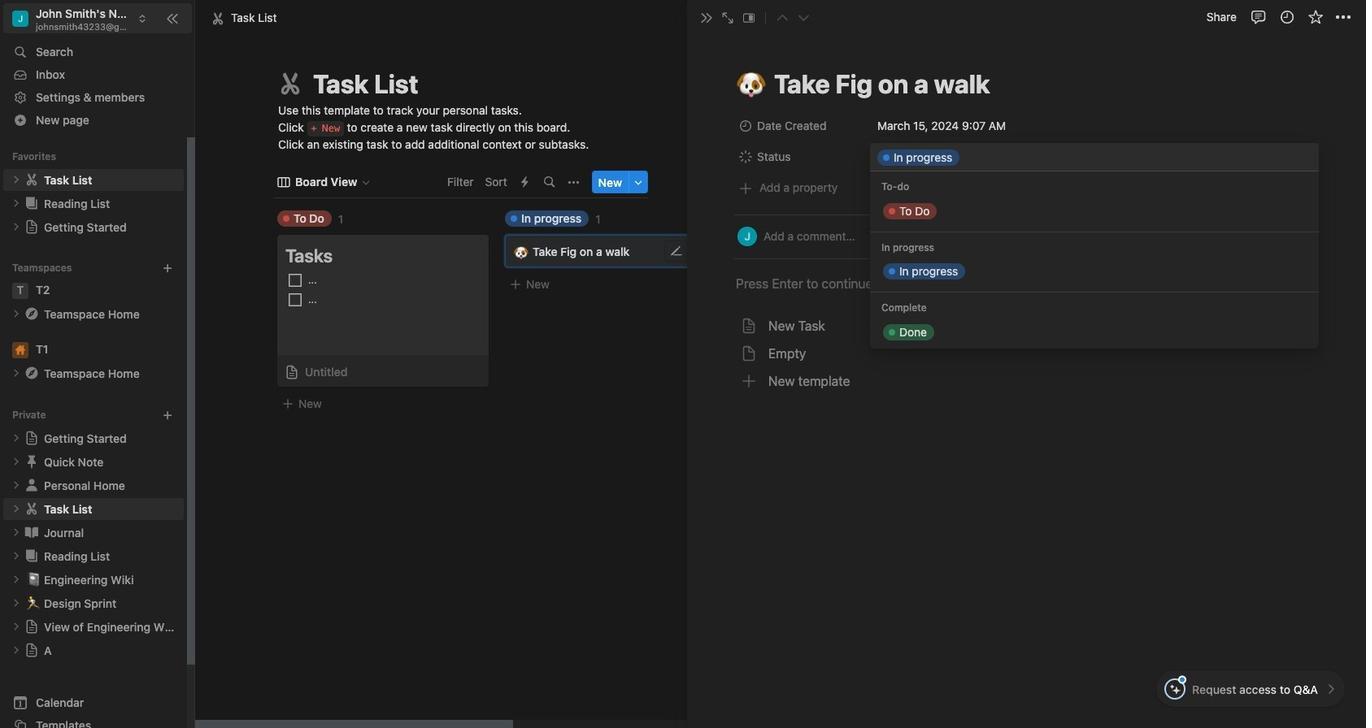 Task type: vqa. For each thing, say whether or not it's contained in the screenshot.
"📂" ICON
no



Task type: locate. For each thing, give the bounding box(es) containing it.
open in full page image
[[722, 11, 735, 24]]

close image
[[700, 11, 713, 24]]

1 horizontal spatial 🐶 image
[[737, 65, 766, 103]]

0 vertical spatial 🐶 image
[[737, 65, 766, 103]]

close sidebar image
[[166, 12, 179, 25]]

favorite image
[[1308, 9, 1324, 25]]

🐶 image
[[737, 65, 766, 103], [514, 243, 529, 261]]

updates image
[[1279, 9, 1295, 25]]

comments image
[[1251, 9, 1267, 25]]

menu
[[870, 172, 1319, 349], [735, 314, 1319, 395]]

previous page image
[[777, 12, 788, 24]]

1 vertical spatial 🐶 image
[[514, 243, 529, 261]]

0 horizontal spatial 🐶 image
[[514, 243, 529, 261]]

updates image
[[1281, 10, 1297, 26]]

favorited image
[[1309, 10, 1326, 26]]

next page image
[[798, 12, 809, 24]]

row
[[735, 113, 1319, 143], [735, 143, 1319, 174]]



Task type: describe. For each thing, give the bounding box(es) containing it.
menu inside side peek region
[[735, 314, 1319, 395]]

page properties table
[[735, 113, 1319, 174]]

create and view automations image
[[522, 177, 529, 188]]

change page icon image
[[276, 69, 305, 98]]

t image
[[12, 283, 28, 299]]

side peek region
[[683, 0, 1367, 729]]

1 row from the top
[[735, 113, 1319, 143]]

2 row from the top
[[735, 143, 1319, 174]]

new teamspace image
[[162, 263, 173, 274]]

add a page image
[[162, 410, 173, 421]]



